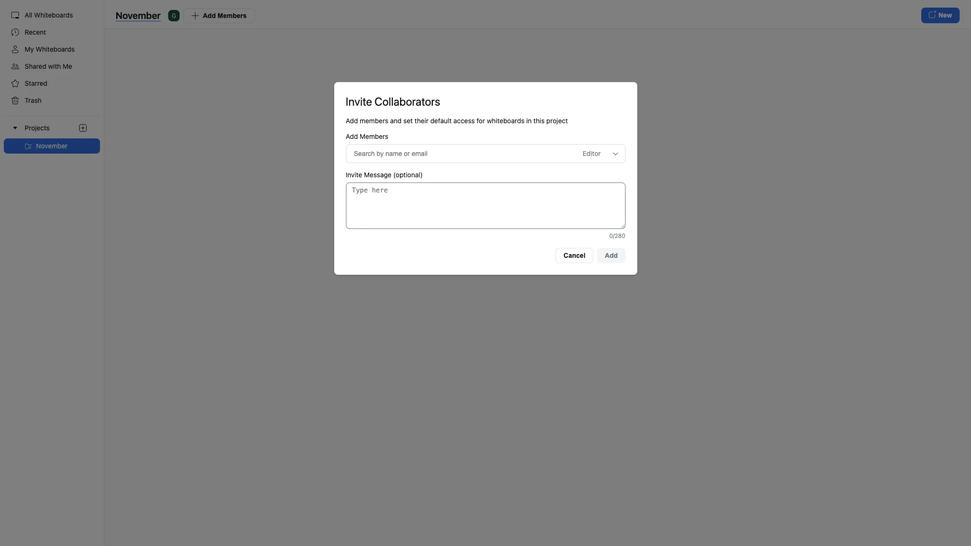 Task type: locate. For each thing, give the bounding box(es) containing it.
whiteboards inside "menu item"
[[36, 45, 75, 53]]

whiteboards up recent menu item
[[34, 11, 73, 19]]

1 invite from the top
[[346, 95, 372, 108]]

cancel button
[[556, 248, 594, 263]]

1 vertical spatial add members
[[346, 132, 389, 140]]

add members
[[203, 12, 247, 19], [346, 132, 389, 140]]

my whiteboards
[[25, 45, 75, 53]]

and
[[390, 117, 402, 125]]

0 horizontal spatial november
[[36, 142, 68, 150]]

for
[[477, 117, 485, 125]]

add inside button
[[605, 252, 618, 259]]

starred
[[25, 79, 47, 87]]

1 vertical spatial invite
[[346, 171, 362, 179]]

1 vertical spatial whiteboards
[[36, 45, 75, 53]]

add button
[[598, 248, 626, 263]]

this
[[534, 117, 545, 125]]

members
[[218, 12, 247, 19], [360, 132, 389, 140]]

0 vertical spatial add members
[[203, 12, 247, 19]]

1 horizontal spatial members
[[360, 132, 389, 140]]

all whiteboards menu item
[[4, 8, 100, 23]]

1 vertical spatial members
[[360, 132, 389, 140]]

Invite Message (optional) text field
[[346, 182, 626, 229]]

collaborators
[[375, 95, 440, 108]]

invite
[[346, 95, 372, 108], [346, 171, 362, 179]]

editor
[[583, 149, 601, 157]]

members
[[360, 117, 389, 125]]

my
[[25, 45, 34, 53]]

invite for invite message (optional)
[[346, 171, 362, 179]]

(optional)
[[393, 171, 423, 179]]

invite collaborators dialog
[[334, 82, 637, 275]]

members inside add members "button"
[[218, 12, 247, 19]]

0/280
[[610, 232, 626, 239]]

0 horizontal spatial add members
[[203, 12, 247, 19]]

whiteboards
[[34, 11, 73, 19], [36, 45, 75, 53]]

menu bar
[[0, 0, 104, 546]]

0 horizontal spatial members
[[218, 12, 247, 19]]

invite left message
[[346, 171, 362, 179]]

0 vertical spatial whiteboards
[[34, 11, 73, 19]]

recent menu item
[[4, 25, 100, 40]]

project
[[547, 117, 568, 125]]

2 invite from the top
[[346, 171, 362, 179]]

add members and set their default access for whiteboards in this project
[[346, 117, 568, 125]]

1 horizontal spatial november
[[116, 10, 161, 21]]

menu item
[[0, 116, 104, 154]]

menu item containing projects
[[0, 116, 104, 154]]

whiteboards for all whiteboards
[[34, 11, 73, 19]]

november
[[116, 10, 161, 21], [36, 142, 68, 150]]

1 horizontal spatial add members
[[346, 132, 389, 140]]

invite message (optional)
[[346, 171, 423, 179]]

whiteboards
[[487, 117, 525, 125]]

add
[[203, 12, 216, 19], [346, 117, 358, 125], [346, 132, 358, 140], [605, 252, 618, 259]]

0 vertical spatial members
[[218, 12, 247, 19]]

show options image
[[612, 150, 619, 158]]

set
[[404, 117, 413, 125]]

1 vertical spatial november
[[36, 142, 68, 150]]

trash menu item
[[4, 93, 100, 108]]

whiteboards inside menu item
[[34, 11, 73, 19]]

invite up members
[[346, 95, 372, 108]]

access
[[454, 117, 475, 125]]

november inside november menu item
[[36, 142, 68, 150]]

0 vertical spatial invite
[[346, 95, 372, 108]]

whiteboards up with
[[36, 45, 75, 53]]



Task type: describe. For each thing, give the bounding box(es) containing it.
all
[[25, 11, 32, 19]]

shared with me menu item
[[4, 59, 100, 74]]

default
[[431, 117, 452, 125]]

menu bar containing all whiteboards
[[0, 0, 104, 546]]

Search by name or email,Search by name or email text field
[[354, 146, 563, 161]]

whiteboards for my whiteboards
[[36, 45, 75, 53]]

members inside invite collaborators dialog
[[360, 132, 389, 140]]

0 vertical spatial november
[[116, 10, 161, 21]]

with
[[48, 62, 61, 70]]

november image
[[25, 143, 32, 150]]

add members button
[[183, 8, 255, 23]]

invite for invite collaborators
[[346, 95, 372, 108]]

cancel
[[564, 252, 586, 259]]

add members inside "button"
[[203, 12, 247, 19]]

all whiteboards
[[25, 11, 73, 19]]

november menu item
[[4, 138, 100, 154]]

their
[[415, 117, 429, 125]]

invite collaborators
[[346, 95, 440, 108]]

add inside "button"
[[203, 12, 216, 19]]

editor button
[[583, 146, 611, 161]]

add members inside invite collaborators dialog
[[346, 132, 389, 140]]

trash
[[25, 96, 42, 104]]

november menu
[[0, 138, 104, 154]]

projects
[[25, 124, 50, 132]]

my whiteboards menu item
[[4, 42, 100, 57]]

starred menu item
[[4, 76, 100, 91]]

in
[[527, 117, 532, 125]]

me
[[63, 62, 72, 70]]

shared
[[25, 62, 46, 70]]

recent
[[25, 28, 46, 36]]

shared with me
[[25, 62, 72, 70]]

message
[[364, 171, 392, 179]]



Task type: vqa. For each thing, say whether or not it's contained in the screenshot.
tab list
no



